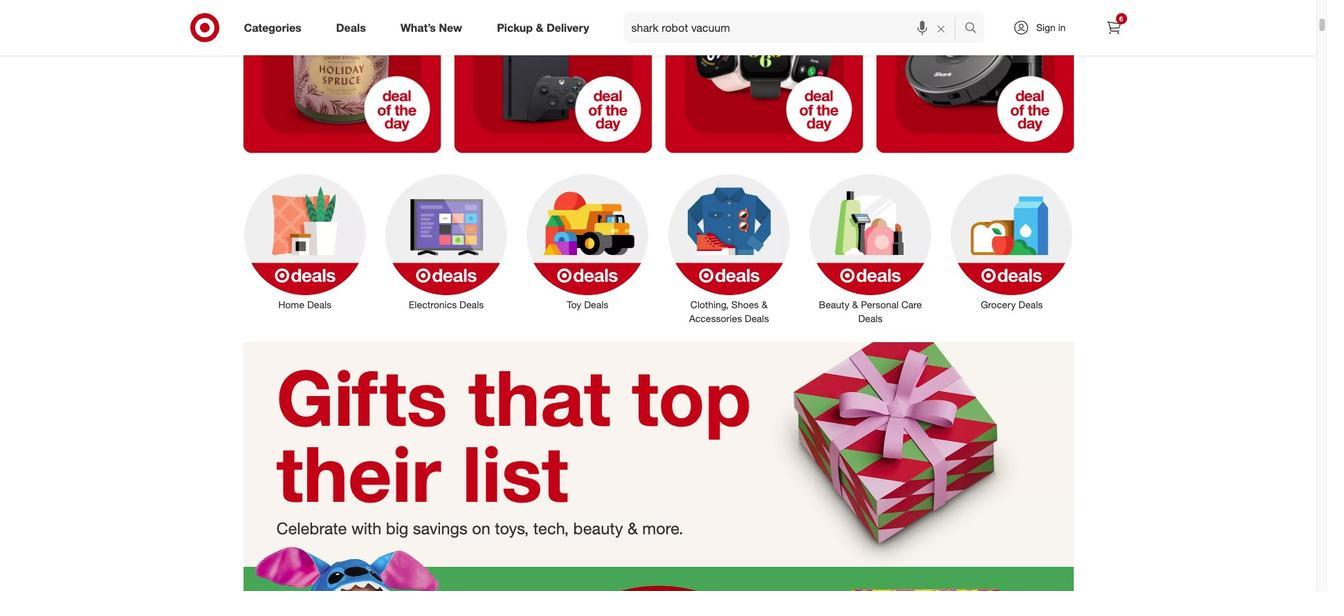Task type: describe. For each thing, give the bounding box(es) containing it.
& inside "clothing, shoes & accessories deals"
[[762, 299, 768, 311]]

pickup & delivery link
[[485, 12, 607, 43]]

pickup & delivery
[[497, 20, 589, 34]]

list
[[462, 428, 569, 521]]

clothing, shoes & accessories deals
[[689, 299, 769, 325]]

& right pickup
[[536, 20, 544, 34]]

home
[[278, 299, 305, 311]]

sign in link
[[1001, 12, 1088, 43]]

what's new
[[401, 20, 462, 34]]

electronics deals link
[[376, 171, 517, 312]]

shoes
[[732, 299, 759, 311]]

& inside beauty & personal care deals
[[852, 299, 858, 311]]

accessories
[[689, 313, 742, 325]]

grocery deals
[[981, 299, 1043, 311]]

deals left what's
[[336, 20, 366, 34]]

3 target deal of the day image from the left
[[665, 0, 863, 153]]

home deals link
[[234, 171, 376, 312]]

on
[[472, 519, 491, 539]]

6
[[1120, 15, 1123, 23]]

deals right home
[[307, 299, 332, 311]]

1 target deal of the day image from the left
[[243, 0, 441, 153]]

toy deals link
[[517, 171, 659, 312]]

new
[[439, 20, 462, 34]]

categories link
[[232, 12, 319, 43]]

categories
[[244, 20, 302, 34]]

personal
[[861, 299, 899, 311]]

clothing,
[[691, 299, 729, 311]]

2 target deal of the day image from the left
[[454, 0, 652, 153]]



Task type: locate. For each thing, give the bounding box(es) containing it.
gifts
[[276, 352, 447, 445]]

& inside gifts that top their list celebrate with big savings on toys, tech, beauty & more.
[[628, 519, 638, 539]]

celebrate
[[276, 519, 347, 539]]

electronics
[[409, 299, 457, 311]]

toys,
[[495, 519, 529, 539]]

in
[[1058, 21, 1066, 33]]

care
[[902, 299, 922, 311]]

top
[[632, 352, 751, 445]]

big
[[386, 519, 409, 539]]

gifts that top their list celebrate with big savings on toys, tech, beauty & more.
[[276, 352, 751, 539]]

grocery
[[981, 299, 1016, 311]]

deals right electronics
[[460, 299, 484, 311]]

sign
[[1036, 21, 1056, 33]]

their
[[276, 428, 441, 521]]

& right beauty
[[852, 299, 858, 311]]

search button
[[958, 12, 991, 46]]

pickup
[[497, 20, 533, 34]]

that
[[469, 352, 611, 445]]

deals
[[336, 20, 366, 34], [307, 299, 332, 311], [460, 299, 484, 311], [584, 299, 609, 311], [1019, 299, 1043, 311], [745, 313, 769, 325], [858, 313, 883, 325]]

tech,
[[533, 519, 569, 539]]

sign in
[[1036, 21, 1066, 33]]

toy
[[567, 299, 582, 311]]

deals down shoes at the bottom
[[745, 313, 769, 325]]

beauty & personal care deals
[[819, 299, 922, 325]]

what's
[[401, 20, 436, 34]]

beauty
[[573, 519, 623, 539]]

toy deals
[[567, 299, 609, 311]]

savings
[[413, 519, 468, 539]]

deals link
[[324, 12, 383, 43]]

clothing, shoes & accessories deals link
[[659, 171, 800, 326]]

deals right toy
[[584, 299, 609, 311]]

deals right grocery
[[1019, 299, 1043, 311]]

beauty & personal care deals link
[[800, 171, 941, 326]]

grocery deals link
[[941, 171, 1083, 312]]

delivery
[[547, 20, 589, 34]]

target deal of the day image
[[243, 0, 441, 153], [454, 0, 652, 153], [665, 0, 863, 153], [877, 0, 1074, 153]]

electronics deals
[[409, 299, 484, 311]]

what's new link
[[389, 12, 480, 43]]

& left more. on the bottom of the page
[[628, 519, 638, 539]]

deals down the personal
[[858, 313, 883, 325]]

6 link
[[1099, 12, 1129, 43]]

deals inside beauty & personal care deals
[[858, 313, 883, 325]]

with
[[351, 519, 382, 539]]

deals inside "clothing, shoes & accessories deals"
[[745, 313, 769, 325]]

search
[[958, 22, 991, 36]]

4 target deal of the day image from the left
[[877, 0, 1074, 153]]

beauty
[[819, 299, 850, 311]]

What can we help you find? suggestions appear below search field
[[623, 12, 968, 43]]

& right shoes at the bottom
[[762, 299, 768, 311]]

home deals
[[278, 299, 332, 311]]

more.
[[642, 519, 683, 539]]

&
[[536, 20, 544, 34], [762, 299, 768, 311], [852, 299, 858, 311], [628, 519, 638, 539]]



Task type: vqa. For each thing, say whether or not it's contained in the screenshot.
top "&"
no



